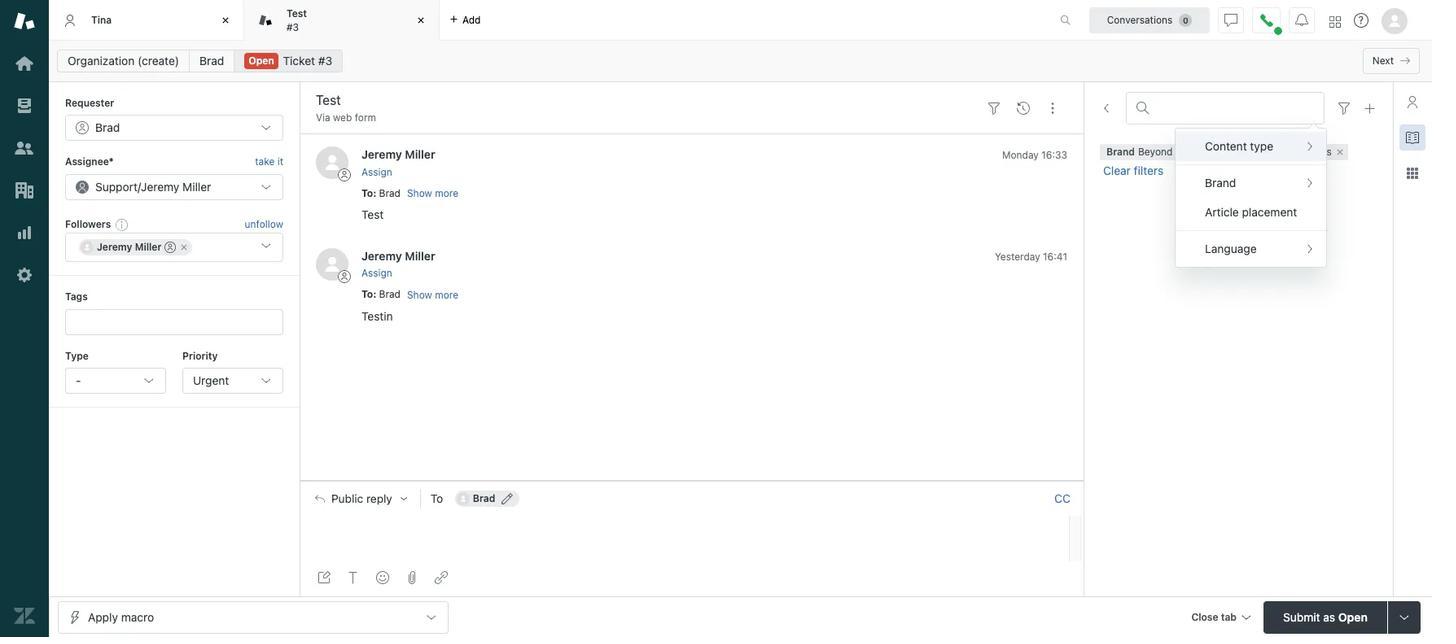 Task type: describe. For each thing, give the bounding box(es) containing it.
language en-us
[[1256, 146, 1333, 158]]

knowledge image
[[1407, 131, 1420, 144]]

info on adding followers image
[[116, 218, 129, 231]]

test inside to : brad show more test
[[362, 208, 384, 222]]

insert emojis image
[[376, 572, 389, 585]]

apps image
[[1407, 167, 1420, 180]]

create or request article image
[[1364, 102, 1378, 115]]

user is an agent image
[[165, 242, 176, 253]]

to : brad show more test
[[362, 187, 459, 222]]

language menu item
[[1176, 235, 1327, 264]]

take
[[255, 156, 275, 168]]

assign button for testin
[[362, 267, 392, 281]]

: for testin
[[373, 289, 377, 301]]

remove image inside 'jeremy miller' option
[[180, 243, 189, 253]]

show for testin
[[407, 289, 432, 301]]

language for language
[[1206, 242, 1257, 256]]

clear filters link
[[1101, 164, 1167, 179]]

add button
[[440, 0, 491, 40]]

klobrad84@gmail.com image
[[457, 493, 470, 506]]

zendesk support image
[[14, 11, 35, 32]]

placement
[[1243, 205, 1298, 219]]

brad link
[[189, 50, 235, 73]]

imagination
[[1176, 146, 1230, 158]]

ticket
[[283, 54, 315, 68]]

article placement menu item
[[1176, 198, 1327, 227]]

show more button for testin
[[407, 288, 459, 303]]

urgent button
[[182, 368, 283, 394]]

back image
[[1101, 102, 1114, 115]]

take it button
[[255, 154, 283, 171]]

organizations image
[[14, 180, 35, 201]]

ticket #3
[[283, 54, 332, 68]]

brand for brand beyond imagination
[[1107, 146, 1136, 158]]

yesterday 16:41
[[995, 251, 1068, 263]]

jeremy miller option
[[79, 240, 193, 256]]

apply
[[88, 611, 118, 624]]

test inside the tabs tab list
[[287, 7, 307, 20]]

brad inside to : brad show more test
[[379, 187, 401, 199]]

followers
[[65, 218, 111, 230]]

support
[[95, 180, 138, 194]]

public
[[332, 493, 364, 506]]

miller inside assignee* element
[[183, 180, 211, 194]]

language for language en-us
[[1256, 146, 1303, 158]]

brad inside the requester element
[[95, 121, 120, 135]]

submit as open
[[1284, 611, 1369, 624]]

brand menu item
[[1176, 169, 1327, 198]]

events image
[[1017, 102, 1030, 115]]

show for test
[[407, 187, 432, 200]]

priority
[[182, 350, 218, 362]]

it
[[278, 156, 283, 168]]

conversations
[[1108, 13, 1173, 26]]

miller up to : brad show more test
[[405, 148, 436, 162]]

admin image
[[14, 265, 35, 286]]

avatar image for test
[[316, 147, 349, 180]]

tags
[[65, 291, 88, 303]]

show more button for test
[[407, 187, 459, 201]]

public reply
[[332, 493, 392, 506]]

to for to : brad show more testin
[[362, 289, 373, 301]]

web
[[333, 112, 352, 124]]

miller up the to : brad show more testin on the left of the page
[[405, 249, 436, 263]]

Yesterday 16:41 text field
[[995, 251, 1068, 263]]

close
[[1192, 611, 1219, 624]]

urgent
[[193, 374, 229, 388]]

brand for brand
[[1206, 176, 1237, 190]]

jeremy miller link for testin
[[362, 249, 436, 263]]

jeremy miller
[[97, 241, 162, 253]]

tab
[[1222, 611, 1237, 624]]

format text image
[[347, 572, 360, 585]]

form
[[355, 112, 376, 124]]

submit
[[1284, 611, 1321, 624]]

miller inside option
[[135, 241, 162, 253]]

filters
[[1134, 164, 1164, 178]]

unfollow
[[245, 218, 283, 231]]

secondary element
[[49, 45, 1433, 77]]

tab containing test
[[244, 0, 440, 41]]

clear filters
[[1104, 164, 1164, 178]]

assign for test
[[362, 166, 392, 178]]

16:41
[[1044, 251, 1068, 263]]

jeremy inside assignee* element
[[141, 180, 179, 194]]

zendesk image
[[14, 606, 35, 627]]

views image
[[14, 95, 35, 116]]

content
[[1206, 139, 1248, 153]]

edit user image
[[502, 494, 514, 505]]

close image
[[218, 12, 234, 29]]

1 horizontal spatial remove image
[[1233, 148, 1243, 157]]

tina tab
[[49, 0, 244, 41]]

content type
[[1206, 139, 1274, 153]]

16:33
[[1042, 149, 1068, 162]]

remove image
[[1336, 148, 1346, 157]]

next
[[1373, 55, 1395, 67]]

article placement
[[1206, 205, 1298, 219]]

assign button for test
[[362, 165, 392, 180]]



Task type: vqa. For each thing, say whether or not it's contained in the screenshot.
Show More Button corresponding to Test
yes



Task type: locate. For each thing, give the bounding box(es) containing it.
2 : from the top
[[373, 289, 377, 301]]

jeremy miller link up the to : brad show more testin on the left of the page
[[362, 249, 436, 263]]

2 avatar image from the top
[[316, 248, 349, 281]]

jeremy miller link for test
[[362, 148, 436, 162]]

to inside to : brad show more test
[[362, 187, 373, 199]]

main element
[[0, 0, 49, 638]]

0 horizontal spatial remove image
[[180, 243, 189, 253]]

: inside to : brad show more test
[[373, 187, 377, 199]]

assign button up testin
[[362, 267, 392, 281]]

type
[[65, 350, 89, 362]]

1 vertical spatial jeremy miller link
[[362, 249, 436, 263]]

- button
[[65, 368, 166, 394]]

2 more from the top
[[435, 289, 459, 301]]

1 vertical spatial assign
[[362, 267, 392, 280]]

millerjeremy500@gmail.com image
[[81, 241, 94, 254]]

brad inside secondary element
[[200, 54, 224, 68]]

1 vertical spatial show
[[407, 289, 432, 301]]

1 vertical spatial brand
[[1206, 176, 1237, 190]]

Subject field
[[313, 90, 977, 110]]

1 vertical spatial more
[[435, 289, 459, 301]]

get help image
[[1355, 13, 1369, 28]]

2 assign from the top
[[362, 267, 392, 280]]

1 jeremy miller assign from the top
[[362, 148, 436, 178]]

reply
[[367, 493, 392, 506]]

take it
[[255, 156, 283, 168]]

article
[[1206, 205, 1240, 219]]

0 horizontal spatial filter image
[[988, 102, 1001, 115]]

1 vertical spatial jeremy miller assign
[[362, 249, 436, 280]]

avatar image
[[316, 147, 349, 180], [316, 248, 349, 281]]

public reply button
[[301, 482, 420, 516]]

testin
[[362, 309, 393, 323]]

show inside to : brad show more test
[[407, 187, 432, 200]]

displays possible ticket submission types image
[[1399, 611, 1412, 624]]

filter image left create or request article icon
[[1338, 102, 1351, 115]]

us
[[1322, 146, 1333, 158]]

1 vertical spatial #3
[[318, 54, 332, 68]]

#3 up ticket at the left of page
[[287, 21, 299, 33]]

to : brad show more testin
[[362, 289, 459, 323]]

more inside to : brad show more test
[[435, 187, 459, 200]]

0 vertical spatial jeremy miller assign
[[362, 148, 436, 178]]

macro
[[121, 611, 154, 624]]

organization (create)
[[68, 54, 179, 68]]

button displays agent's chat status as invisible. image
[[1225, 13, 1238, 26]]

jeremy up the to : brad show more testin on the left of the page
[[362, 249, 402, 263]]

assign
[[362, 166, 392, 178], [362, 267, 392, 280]]

0 vertical spatial show more button
[[407, 187, 459, 201]]

assign for testin
[[362, 267, 392, 280]]

0 vertical spatial assign button
[[362, 165, 392, 180]]

1 show from the top
[[407, 187, 432, 200]]

language
[[1256, 146, 1303, 158], [1206, 242, 1257, 256]]

tab
[[244, 0, 440, 41]]

open
[[249, 55, 274, 67], [1339, 611, 1369, 624]]

jeremy miller link down the "form"
[[362, 148, 436, 162]]

: inside the to : brad show more testin
[[373, 289, 377, 301]]

to down the "form"
[[362, 187, 373, 199]]

miller right /
[[183, 180, 211, 194]]

customer context image
[[1407, 95, 1420, 108]]

requester element
[[65, 115, 283, 141]]

1 horizontal spatial open
[[1339, 611, 1369, 624]]

assignee* element
[[65, 174, 283, 200]]

0 horizontal spatial open
[[249, 55, 274, 67]]

1 vertical spatial avatar image
[[316, 248, 349, 281]]

ticket actions image
[[1047, 102, 1060, 115]]

1 horizontal spatial test
[[362, 208, 384, 222]]

1 jeremy miller link from the top
[[362, 148, 436, 162]]

0 vertical spatial assign
[[362, 166, 392, 178]]

jeremy miller assign
[[362, 148, 436, 178], [362, 249, 436, 280]]

cc
[[1055, 492, 1071, 506]]

requester
[[65, 97, 114, 109]]

#3 for test #3
[[287, 21, 299, 33]]

en-
[[1306, 146, 1322, 158]]

1 : from the top
[[373, 187, 377, 199]]

language down article at top right
[[1206, 242, 1257, 256]]

apply macro
[[88, 611, 154, 624]]

1 show more button from the top
[[407, 187, 459, 201]]

add link (cmd k) image
[[435, 572, 448, 585]]

test #3
[[287, 7, 307, 33]]

beyond
[[1139, 146, 1173, 158]]

-
[[76, 374, 81, 388]]

0 vertical spatial remove image
[[1233, 148, 1243, 157]]

1 vertical spatial :
[[373, 289, 377, 301]]

jeremy miller assign up to : brad show more test
[[362, 148, 436, 178]]

brand beyond imagination
[[1107, 146, 1230, 158]]

0 vertical spatial more
[[435, 187, 459, 200]]

customers image
[[14, 138, 35, 159]]

brand inside brand menu item
[[1206, 176, 1237, 190]]

to for to : brad show more test
[[362, 187, 373, 199]]

via
[[316, 112, 330, 124]]

/
[[138, 180, 141, 194]]

:
[[373, 187, 377, 199], [373, 289, 377, 301]]

0 vertical spatial language
[[1256, 146, 1303, 158]]

filter image
[[988, 102, 1001, 115], [1338, 102, 1351, 115]]

show inside the to : brad show more testin
[[407, 289, 432, 301]]

type
[[1251, 139, 1274, 153]]

(create)
[[138, 54, 179, 68]]

followers element
[[65, 233, 283, 262]]

close tab button
[[1185, 602, 1258, 637]]

reporting image
[[14, 222, 35, 244]]

brand up 'clear'
[[1107, 146, 1136, 158]]

0 vertical spatial :
[[373, 187, 377, 199]]

0 vertical spatial show
[[407, 187, 432, 200]]

assign button up to : brad show more test
[[362, 165, 392, 180]]

yesterday
[[995, 251, 1041, 263]]

0 horizontal spatial #3
[[287, 21, 299, 33]]

1 horizontal spatial brand
[[1206, 176, 1237, 190]]

assignee*
[[65, 156, 114, 168]]

to up testin
[[362, 289, 373, 301]]

1 assign button from the top
[[362, 165, 392, 180]]

1 vertical spatial test
[[362, 208, 384, 222]]

zendesk products image
[[1330, 16, 1342, 27]]

#3 inside secondary element
[[318, 54, 332, 68]]

1 vertical spatial to
[[362, 289, 373, 301]]

to inside the to : brad show more testin
[[362, 289, 373, 301]]

more
[[435, 187, 459, 200], [435, 289, 459, 301]]

conversations button
[[1090, 7, 1211, 33]]

cc button
[[1055, 492, 1071, 507]]

more for test
[[435, 187, 459, 200]]

1 avatar image from the top
[[316, 147, 349, 180]]

remove image right user is an agent image
[[180, 243, 189, 253]]

2 assign button from the top
[[362, 267, 392, 281]]

remove image left the type
[[1233, 148, 1243, 157]]

show more button
[[407, 187, 459, 201], [407, 288, 459, 303]]

jeremy down info on adding followers 'image'
[[97, 241, 132, 253]]

2 jeremy miller assign from the top
[[362, 249, 436, 280]]

notifications image
[[1296, 13, 1309, 26]]

to
[[362, 187, 373, 199], [362, 289, 373, 301], [431, 492, 443, 506]]

as
[[1324, 611, 1336, 624]]

open inside secondary element
[[249, 55, 274, 67]]

0 horizontal spatial brand
[[1107, 146, 1136, 158]]

monday
[[1003, 149, 1039, 162]]

assign button
[[362, 165, 392, 180], [362, 267, 392, 281]]

organization (create) button
[[57, 50, 190, 73]]

get started image
[[14, 53, 35, 74]]

open left ticket at the left of page
[[249, 55, 274, 67]]

unfollow button
[[245, 217, 283, 232]]

brand up article at top right
[[1206, 176, 1237, 190]]

jeremy
[[362, 148, 402, 162], [141, 180, 179, 194], [97, 241, 132, 253], [362, 249, 402, 263]]

1 vertical spatial show more button
[[407, 288, 459, 303]]

assign up testin
[[362, 267, 392, 280]]

content type menu item
[[1176, 132, 1327, 161]]

: up testin
[[373, 289, 377, 301]]

1 vertical spatial assign button
[[362, 267, 392, 281]]

jeremy down the "form"
[[362, 148, 402, 162]]

add attachment image
[[406, 572, 419, 585]]

via web form
[[316, 112, 376, 124]]

monday 16:33
[[1003, 149, 1068, 162]]

draft mode image
[[318, 572, 331, 585]]

#3 for ticket #3
[[318, 54, 332, 68]]

1 horizontal spatial #3
[[318, 54, 332, 68]]

language left en-
[[1256, 146, 1303, 158]]

jeremy miller assign for test
[[362, 148, 436, 178]]

0 vertical spatial #3
[[287, 21, 299, 33]]

1 vertical spatial open
[[1339, 611, 1369, 624]]

: for test
[[373, 187, 377, 199]]

open right as
[[1339, 611, 1369, 624]]

1 vertical spatial remove image
[[180, 243, 189, 253]]

2 show from the top
[[407, 289, 432, 301]]

clear
[[1104, 164, 1131, 178]]

brand
[[1107, 146, 1136, 158], [1206, 176, 1237, 190]]

0 vertical spatial test
[[287, 7, 307, 20]]

avatar image for testin
[[316, 248, 349, 281]]

test
[[287, 7, 307, 20], [362, 208, 384, 222]]

0 vertical spatial jeremy miller link
[[362, 148, 436, 162]]

to left klobrad84@gmail.com icon
[[431, 492, 443, 506]]

conversationlabel log
[[300, 134, 1084, 481]]

1 vertical spatial language
[[1206, 242, 1257, 256]]

jeremy miller assign for testin
[[362, 249, 436, 280]]

show
[[407, 187, 432, 200], [407, 289, 432, 301]]

0 horizontal spatial test
[[287, 7, 307, 20]]

more inside the to : brad show more testin
[[435, 289, 459, 301]]

miller
[[405, 148, 436, 162], [183, 180, 211, 194], [135, 241, 162, 253], [405, 249, 436, 263]]

tina
[[91, 14, 112, 26]]

tabs tab list
[[49, 0, 1044, 41]]

#3
[[287, 21, 299, 33], [318, 54, 332, 68]]

jeremy right support
[[141, 180, 179, 194]]

remove image
[[1233, 148, 1243, 157], [180, 243, 189, 253]]

menu
[[1176, 128, 1328, 268]]

2 vertical spatial to
[[431, 492, 443, 506]]

#3 right ticket at the left of page
[[318, 54, 332, 68]]

jeremy miller link
[[362, 148, 436, 162], [362, 249, 436, 263]]

add
[[463, 13, 481, 26]]

1 more from the top
[[435, 187, 459, 200]]

organization
[[68, 54, 135, 68]]

more for testin
[[435, 289, 459, 301]]

brad
[[200, 54, 224, 68], [95, 121, 120, 135], [379, 187, 401, 199], [379, 289, 401, 301], [473, 493, 496, 505]]

language inside menu item
[[1206, 242, 1257, 256]]

hide composer image
[[686, 475, 699, 488]]

2 jeremy miller link from the top
[[362, 249, 436, 263]]

0 vertical spatial open
[[249, 55, 274, 67]]

2 show more button from the top
[[407, 288, 459, 303]]

close image
[[413, 12, 429, 29]]

Monday 16:33 text field
[[1003, 149, 1068, 162]]

0 vertical spatial to
[[362, 187, 373, 199]]

: down the "form"
[[373, 187, 377, 199]]

#3 inside "test #3"
[[287, 21, 299, 33]]

miller left user is an agent image
[[135, 241, 162, 253]]

0 vertical spatial brand
[[1107, 146, 1136, 158]]

assign up to : brad show more test
[[362, 166, 392, 178]]

next button
[[1364, 48, 1421, 74]]

support / jeremy miller
[[95, 180, 211, 194]]

0 vertical spatial avatar image
[[316, 147, 349, 180]]

to for to
[[431, 492, 443, 506]]

close tab
[[1192, 611, 1237, 624]]

filter image left events icon
[[988, 102, 1001, 115]]

jeremy miller assign up the to : brad show more testin on the left of the page
[[362, 249, 436, 280]]

1 horizontal spatial filter image
[[1338, 102, 1351, 115]]

brad inside the to : brad show more testin
[[379, 289, 401, 301]]

1 assign from the top
[[362, 166, 392, 178]]

menu containing content type
[[1176, 128, 1328, 268]]

jeremy inside option
[[97, 241, 132, 253]]



